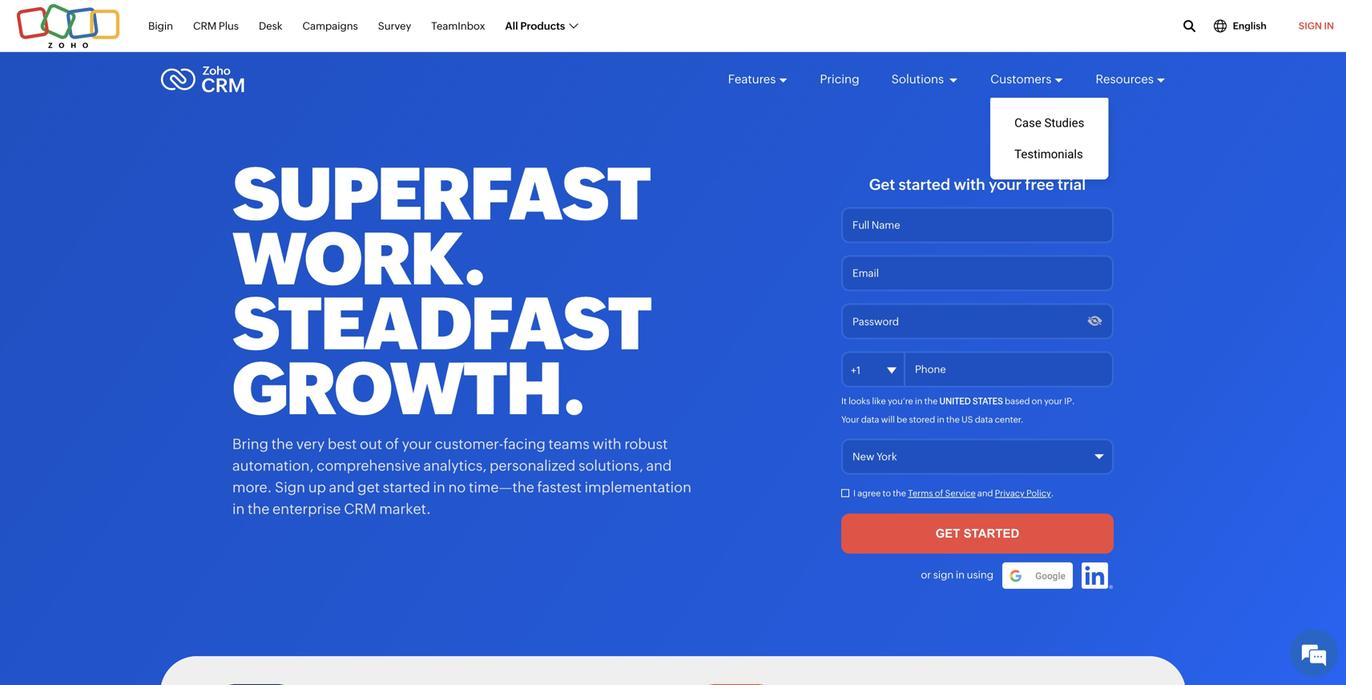 Task type: locate. For each thing, give the bounding box(es) containing it.
in left 'no'
[[433, 479, 446, 496]]

started right get
[[899, 176, 951, 193]]

superfast work. steadfast growth. bring the very best out of your customer-facing teams with robust automation, comprehensive analytics, personalized solutions, and more. sign up and get started in no time—the fastest implementation in the enterprise crm market.
[[232, 153, 692, 517]]

steadfast
[[232, 283, 651, 365]]

1 vertical spatial started
[[383, 479, 430, 496]]

0 vertical spatial with
[[954, 176, 986, 193]]

up
[[308, 479, 326, 496]]

teaminbox link
[[431, 11, 485, 41]]

the left us
[[947, 415, 960, 425]]

on
[[1032, 396, 1043, 406]]

your inside superfast work. steadfast growth. bring the very best out of your customer-facing teams with robust automation, comprehensive analytics, personalized solutions, and more. sign up and get started in no time—the fastest implementation in the enterprise crm market.
[[402, 436, 432, 452]]

in right sign
[[956, 569, 965, 581]]

0 vertical spatial crm
[[193, 20, 217, 32]]

the up the your data will be stored in the us data center.
[[925, 396, 938, 406]]

1 vertical spatial of
[[935, 489, 944, 499]]

. right "on"
[[1072, 396, 1075, 406]]

bigin link
[[148, 11, 173, 41]]

of inside superfast work. steadfast growth. bring the very best out of your customer-facing teams with robust automation, comprehensive analytics, personalized solutions, and more. sign up and get started in no time—the fastest implementation in the enterprise crm market.
[[385, 436, 399, 452]]

started up market.
[[383, 479, 430, 496]]

teams
[[549, 436, 590, 452]]

survey link
[[378, 11, 411, 41]]

of right terms
[[935, 489, 944, 499]]

your left free
[[989, 176, 1022, 193]]

0 horizontal spatial data
[[861, 415, 880, 425]]

the up the automation,
[[271, 436, 293, 452]]

and right up
[[329, 479, 355, 496]]

1 horizontal spatial with
[[954, 176, 986, 193]]

1 vertical spatial crm
[[344, 501, 377, 517]]

solutions
[[892, 72, 947, 86]]

policy
[[1027, 489, 1051, 499]]

0 horizontal spatial crm
[[193, 20, 217, 32]]

pricing
[[820, 72, 860, 86]]

sign in
[[1299, 20, 1335, 31]]

be
[[897, 415, 908, 425]]

i
[[854, 489, 856, 499]]

analytics,
[[424, 458, 487, 474]]

states
[[973, 396, 1003, 406]]

crm down get
[[344, 501, 377, 517]]

data right us
[[975, 415, 993, 425]]

the
[[925, 396, 938, 406], [947, 415, 960, 425], [271, 436, 293, 452], [893, 489, 907, 499], [248, 501, 270, 517]]

market.
[[379, 501, 431, 517]]

campaigns link
[[303, 11, 358, 41]]

1 vertical spatial your
[[1045, 396, 1063, 406]]

campaigns
[[303, 20, 358, 32]]

crm
[[193, 20, 217, 32], [344, 501, 377, 517]]

started
[[899, 176, 951, 193], [383, 479, 430, 496]]

time—the
[[469, 479, 535, 496]]

0 vertical spatial of
[[385, 436, 399, 452]]

1 horizontal spatial started
[[899, 176, 951, 193]]

2 horizontal spatial your
[[1045, 396, 1063, 406]]

1 horizontal spatial data
[[975, 415, 993, 425]]

0 vertical spatial .
[[1072, 396, 1075, 406]]

all products
[[505, 20, 565, 32]]

in
[[915, 396, 923, 406], [937, 415, 945, 425], [433, 479, 446, 496], [232, 501, 245, 517], [956, 569, 965, 581]]

in right stored
[[937, 415, 945, 425]]

data left will on the right bottom of the page
[[861, 415, 880, 425]]

ip
[[1065, 396, 1072, 406]]

us
[[962, 415, 973, 425]]

1 horizontal spatial crm
[[344, 501, 377, 517]]

the down more.
[[248, 501, 270, 517]]

with up enter your name text box
[[954, 176, 986, 193]]

trial
[[1058, 176, 1086, 193]]

bigin
[[148, 20, 173, 32]]

. right the privacy
[[1051, 489, 1054, 499]]

growth.
[[232, 347, 585, 430]]

no
[[448, 479, 466, 496]]

and left the privacy
[[978, 489, 993, 499]]

with up solutions,
[[593, 436, 622, 452]]

based
[[1005, 396, 1030, 406]]

your
[[989, 176, 1022, 193], [1045, 396, 1063, 406], [402, 436, 432, 452]]

zoho crm logo image
[[160, 62, 245, 97]]

1 horizontal spatial your
[[989, 176, 1022, 193]]

0 horizontal spatial your
[[402, 436, 432, 452]]

case studies link
[[991, 107, 1109, 139]]

0 horizontal spatial .
[[1051, 489, 1054, 499]]

your up analytics,
[[402, 436, 432, 452]]

pricing link
[[820, 58, 860, 101]]

0 vertical spatial your
[[989, 176, 1022, 193]]

1 horizontal spatial .
[[1072, 396, 1075, 406]]

1 horizontal spatial and
[[646, 458, 672, 474]]

robust
[[625, 436, 668, 452]]

resources
[[1096, 72, 1154, 86]]

solutions link
[[892, 58, 959, 101]]

and
[[646, 458, 672, 474], [329, 479, 355, 496], [978, 489, 993, 499]]

2 vertical spatial your
[[402, 436, 432, 452]]

1 vertical spatial with
[[593, 436, 622, 452]]

of right out
[[385, 436, 399, 452]]

crm left 'plus'
[[193, 20, 217, 32]]

started inside superfast work. steadfast growth. bring the very best out of your customer-facing teams with robust automation, comprehensive analytics, personalized solutions, and more. sign up and get started in no time—the fastest implementation in the enterprise crm market.
[[383, 479, 430, 496]]

with
[[954, 176, 986, 193], [593, 436, 622, 452]]

Enter your email text field
[[842, 255, 1114, 291]]

free
[[1025, 176, 1055, 193]]

desk link
[[259, 11, 283, 41]]

case studies
[[1015, 116, 1085, 130]]

Enter password for your account password field
[[842, 303, 1114, 340]]

more.
[[232, 479, 272, 496]]

united
[[940, 396, 971, 406]]

or sign in using
[[921, 569, 994, 581]]

0 horizontal spatial started
[[383, 479, 430, 496]]

customer-
[[435, 436, 504, 452]]

your left ip
[[1045, 396, 1063, 406]]

0 horizontal spatial of
[[385, 436, 399, 452]]

will
[[881, 415, 895, 425]]

get
[[358, 479, 380, 496]]

1 horizontal spatial of
[[935, 489, 944, 499]]

work.
[[232, 218, 485, 301]]

and down robust
[[646, 458, 672, 474]]

service
[[945, 489, 976, 499]]

english
[[1233, 20, 1267, 31]]

plus
[[219, 20, 239, 32]]

customers
[[991, 72, 1052, 86]]

privacy policy link
[[995, 489, 1051, 499]]

in down more.
[[232, 501, 245, 517]]

crm plus link
[[193, 11, 239, 41]]

.
[[1072, 396, 1075, 406], [1051, 489, 1054, 499]]

0 horizontal spatial with
[[593, 436, 622, 452]]

i agree to the terms of service and privacy policy .
[[854, 489, 1054, 499]]

of
[[385, 436, 399, 452], [935, 489, 944, 499]]

your data will be stored in the us data center.
[[842, 415, 1024, 425]]

with inside superfast work. steadfast growth. bring the very best out of your customer-facing teams with robust automation, comprehensive analytics, personalized solutions, and more. sign up and get started in no time—the fastest implementation in the enterprise crm market.
[[593, 436, 622, 452]]

1 vertical spatial .
[[1051, 489, 1054, 499]]

None submit
[[842, 514, 1114, 554]]



Task type: vqa. For each thing, say whether or not it's contained in the screenshot.
best
yes



Task type: describe. For each thing, give the bounding box(es) containing it.
very
[[296, 436, 325, 452]]

enterprise
[[273, 501, 341, 517]]

in
[[1324, 20, 1335, 31]]

the right to
[[893, 489, 907, 499]]

get started with your free trial
[[869, 176, 1086, 193]]

your
[[842, 415, 860, 425]]

center.
[[995, 415, 1024, 425]]

implementation
[[585, 479, 692, 496]]

it
[[842, 396, 847, 406]]

best
[[328, 436, 357, 452]]

1 data from the left
[[861, 415, 880, 425]]

it looks like you're in the united states based on your ip .
[[842, 396, 1075, 406]]

or
[[921, 569, 931, 581]]

out
[[360, 436, 382, 452]]

automation,
[[232, 458, 314, 474]]

looks
[[849, 396, 871, 406]]

resources link
[[1096, 58, 1166, 101]]

0 horizontal spatial and
[[329, 479, 355, 496]]

facing
[[504, 436, 546, 452]]

Enter your phone number text field
[[842, 352, 1114, 388]]

all products link
[[505, 11, 577, 41]]

sign
[[1299, 20, 1322, 31]]

testimonials link
[[991, 139, 1109, 170]]

bring
[[232, 436, 269, 452]]

superfast
[[232, 153, 650, 236]]

all
[[505, 20, 518, 32]]

case
[[1015, 116, 1042, 130]]

testimonials
[[1015, 147, 1083, 161]]

comprehensive
[[317, 458, 421, 474]]

sign
[[934, 569, 954, 581]]

fastest
[[537, 479, 582, 496]]

terms
[[908, 489, 933, 499]]

you're
[[888, 396, 913, 406]]

stored
[[909, 415, 936, 425]]

solutions,
[[579, 458, 643, 474]]

agree
[[858, 489, 881, 499]]

teaminbox
[[431, 20, 485, 32]]

features
[[728, 72, 776, 86]]

privacy
[[995, 489, 1025, 499]]

using
[[967, 569, 994, 581]]

crm plus
[[193, 20, 239, 32]]

your for steadfast
[[402, 436, 432, 452]]

like
[[872, 396, 886, 406]]

crm inside 'crm plus' link
[[193, 20, 217, 32]]

sign
[[275, 479, 305, 496]]

in right you're
[[915, 396, 923, 406]]

terms of service link
[[908, 489, 976, 499]]

get
[[869, 176, 895, 193]]

your for like
[[1045, 396, 1063, 406]]

studies
[[1045, 116, 1085, 130]]

products
[[521, 20, 565, 32]]

+1
[[851, 365, 861, 377]]

0 vertical spatial started
[[899, 176, 951, 193]]

survey
[[378, 20, 411, 32]]

2 horizontal spatial and
[[978, 489, 993, 499]]

crm inside superfast work. steadfast growth. bring the very best out of your customer-facing teams with robust automation, comprehensive analytics, personalized solutions, and more. sign up and get started in no time—the fastest implementation in the enterprise crm market.
[[344, 501, 377, 517]]

Enter your name text field
[[842, 207, 1114, 243]]

personalized
[[490, 458, 576, 474]]

features link
[[728, 58, 788, 101]]

sign in link
[[1287, 10, 1347, 42]]

to
[[883, 489, 891, 499]]

2 data from the left
[[975, 415, 993, 425]]



